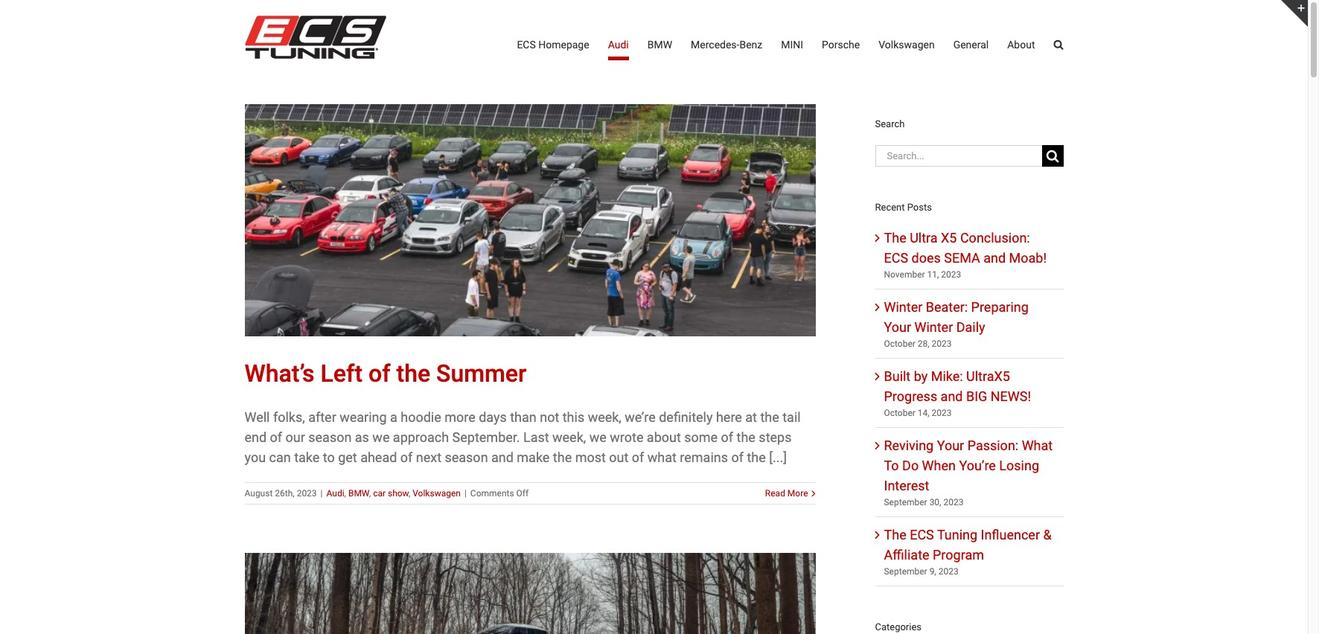 Task type: describe. For each thing, give the bounding box(es) containing it.
1 horizontal spatial audi
[[608, 39, 629, 51]]

3 , from the left
[[409, 489, 411, 499]]

1 vertical spatial volkswagen
[[413, 489, 461, 499]]

mike:
[[932, 368, 964, 384]]

ecs homepage
[[517, 39, 590, 51]]

the perfect daily driver? new c7 s6/s7 performance upgrades and derek's s6 build image
[[245, 553, 816, 635]]

9,
[[930, 567, 937, 577]]

about
[[1008, 39, 1036, 51]]

october inside winter beater: preparing your winter daily october 28, 2023
[[885, 339, 916, 349]]

end
[[245, 430, 267, 445]]

1 horizontal spatial audi link
[[608, 0, 629, 89]]

about
[[647, 430, 681, 445]]

make
[[517, 450, 550, 465]]

than
[[510, 410, 537, 425]]

posts
[[908, 202, 933, 213]]

recent posts
[[876, 202, 933, 213]]

1 vertical spatial winter
[[915, 319, 954, 335]]

days
[[479, 410, 507, 425]]

show
[[388, 489, 409, 499]]

ecs tuning logo image
[[245, 16, 386, 59]]

do
[[903, 458, 919, 473]]

influencer
[[981, 527, 1041, 543]]

news!
[[991, 389, 1032, 404]]

the up hoodie
[[397, 360, 431, 388]]

2023 inside winter beater: preparing your winter daily october 28, 2023
[[932, 339, 952, 349]]

you're
[[960, 458, 997, 473]]

what
[[648, 450, 677, 465]]

section containing the ultra x5 conclusion: ecs does sema and moab!
[[876, 104, 1064, 635]]

2023 inside the ecs tuning influencer & affiliate program september 9, 2023
[[939, 567, 959, 577]]

our
[[286, 430, 305, 445]]

sema
[[945, 250, 981, 266]]

2023 right 26th,
[[297, 489, 317, 499]]

winter beater: preparing your winter daily october 28, 2023
[[885, 299, 1029, 349]]

x5
[[942, 230, 958, 246]]

after
[[309, 410, 337, 425]]

well
[[245, 410, 270, 425]]

2023 inside reviving your passion: what to do when you're losing interest september 30, 2023
[[944, 497, 964, 508]]

general
[[954, 39, 989, 51]]

reviving your passion: what to do when you're losing interest september 30, 2023
[[885, 438, 1053, 508]]

2 , from the left
[[369, 489, 371, 499]]

what
[[1022, 438, 1053, 453]]

folks,
[[273, 410, 305, 425]]

0 horizontal spatial season
[[309, 430, 352, 445]]

what's left of the summer image
[[245, 104, 816, 337]]

some
[[685, 430, 718, 445]]

and inside the well folks, after wearing a hoodie more days than not this week, we're definitely here at the tail end of our season as we approach september. last week, we wrote about some of the steps you can take to get ahead of next season and make the most out of what remains of the [...]
[[492, 450, 514, 465]]

take
[[294, 450, 320, 465]]

mini link
[[782, 0, 804, 89]]

beater:
[[926, 299, 968, 315]]

Search... search field
[[876, 145, 1043, 167]]

categories
[[876, 622, 922, 633]]

passion:
[[968, 438, 1019, 453]]

the ecs tuning influencer & affiliate program september 9, 2023
[[885, 527, 1052, 577]]

of down here
[[722, 430, 734, 445]]

september.
[[453, 430, 520, 445]]

the down at
[[737, 430, 756, 445]]

0 horizontal spatial ecs
[[517, 39, 536, 51]]

tuning
[[938, 527, 978, 543]]

remains
[[680, 450, 728, 465]]

your inside reviving your passion: what to do when you're losing interest september 30, 2023
[[938, 438, 965, 453]]

mini
[[782, 39, 804, 51]]

about link
[[1008, 0, 1036, 89]]

1 horizontal spatial volkswagen
[[879, 39, 935, 51]]

affiliate
[[885, 547, 930, 563]]

ultrax5
[[967, 368, 1011, 384]]

built
[[885, 368, 911, 384]]

a
[[390, 410, 398, 425]]

we're
[[625, 410, 656, 425]]

benz
[[740, 39, 763, 51]]

and inside the ultra x5 conclusion: ecs does sema and moab! november 11, 2023
[[984, 250, 1006, 266]]

to
[[885, 458, 900, 473]]

preparing
[[972, 299, 1029, 315]]

tail
[[783, 410, 801, 425]]

progress
[[885, 389, 938, 404]]

well folks, after wearing a hoodie more days than not this week, we're definitely here at the tail end of our season as we approach september. last week, we wrote about some of the steps you can take to get ahead of next season and make the most out of what remains of the [...]
[[245, 410, 801, 465]]

definitely
[[659, 410, 713, 425]]

at
[[746, 410, 758, 425]]

hoodie
[[401, 410, 442, 425]]

1 vertical spatial volkswagen link
[[413, 489, 461, 499]]

porsche
[[822, 39, 861, 51]]

interest
[[885, 478, 930, 494]]

most
[[576, 450, 606, 465]]

ahead
[[361, 450, 397, 465]]

ecs homepage link
[[517, 0, 590, 89]]

as
[[355, 430, 369, 445]]

mercedes-benz
[[691, 39, 763, 51]]

here
[[717, 410, 743, 425]]

the left [...]
[[747, 450, 766, 465]]

0 horizontal spatial audi
[[327, 489, 345, 499]]

reviving your passion: what to do when you're losing interest link
[[885, 438, 1053, 494]]

big
[[967, 389, 988, 404]]

1 horizontal spatial volkswagen link
[[879, 0, 935, 89]]

homepage
[[539, 39, 590, 51]]

what's left of the summer link
[[245, 360, 527, 388]]

the ecs tuning influencer & affiliate program link
[[885, 527, 1052, 563]]



Task type: vqa. For each thing, say whether or not it's contained in the screenshot.
right Electric
no



Task type: locate. For each thing, give the bounding box(es) containing it.
car show link
[[373, 489, 409, 499]]

does
[[912, 250, 941, 266]]

1 vertical spatial october
[[885, 408, 916, 418]]

1 horizontal spatial we
[[590, 430, 607, 445]]

of
[[369, 360, 391, 388], [270, 430, 282, 445], [722, 430, 734, 445], [401, 450, 413, 465], [632, 450, 645, 465], [732, 450, 744, 465]]

11,
[[928, 269, 940, 280]]

0 vertical spatial bmw link
[[648, 0, 673, 89]]

2 | from the left
[[465, 489, 467, 499]]

2023 right 14,
[[932, 408, 952, 418]]

you
[[245, 450, 266, 465]]

1 horizontal spatial bmw
[[648, 39, 673, 51]]

2 september from the top
[[885, 567, 928, 577]]

reviving
[[885, 438, 934, 453]]

read
[[766, 489, 786, 499]]

2 we from the left
[[590, 430, 607, 445]]

1 vertical spatial week,
[[553, 430, 586, 445]]

1 vertical spatial audi
[[327, 489, 345, 499]]

daily
[[957, 319, 986, 335]]

porsche link
[[822, 0, 861, 89]]

1 horizontal spatial |
[[465, 489, 467, 499]]

volkswagen
[[879, 39, 935, 51], [413, 489, 461, 499]]

ecs
[[517, 39, 536, 51], [885, 250, 909, 266], [910, 527, 935, 543]]

1 horizontal spatial ,
[[369, 489, 371, 499]]

volkswagen link down next
[[413, 489, 461, 499]]

when
[[923, 458, 956, 473]]

0 horizontal spatial and
[[492, 450, 514, 465]]

ecs inside the ecs tuning influencer & affiliate program september 9, 2023
[[910, 527, 935, 543]]

1 vertical spatial september
[[885, 567, 928, 577]]

ecs left homepage
[[517, 39, 536, 51]]

to
[[323, 450, 335, 465]]

read more
[[766, 489, 809, 499]]

None submit
[[1043, 145, 1064, 167]]

this
[[563, 410, 585, 425]]

program
[[933, 547, 985, 563]]

losing
[[1000, 458, 1040, 473]]

week,
[[588, 410, 622, 425], [553, 430, 586, 445]]

volkswagen down next
[[413, 489, 461, 499]]

volkswagen link left general link
[[879, 0, 935, 89]]

1 vertical spatial ecs
[[885, 250, 909, 266]]

the inside the ultra x5 conclusion: ecs does sema and moab! november 11, 2023
[[885, 230, 907, 246]]

september down the affiliate
[[885, 567, 928, 577]]

0 horizontal spatial audi link
[[327, 489, 345, 499]]

1 vertical spatial bmw link
[[349, 489, 369, 499]]

1 vertical spatial season
[[445, 450, 488, 465]]

0 vertical spatial september
[[885, 497, 928, 508]]

0 vertical spatial your
[[885, 319, 912, 335]]

1 vertical spatial audi link
[[327, 489, 345, 499]]

we right as
[[373, 430, 390, 445]]

the ultra x5 conclusion: ecs does sema and moab! link
[[885, 230, 1047, 266]]

2 vertical spatial and
[[492, 450, 514, 465]]

0 vertical spatial october
[[885, 339, 916, 349]]

and down conclusion: at the right of page
[[984, 250, 1006, 266]]

| right 26th,
[[321, 489, 323, 499]]

season down september.
[[445, 450, 488, 465]]

august
[[245, 489, 273, 499]]

0 horizontal spatial ,
[[345, 489, 346, 499]]

the ultra x5 conclusion: ecs does sema and moab! november 11, 2023
[[885, 230, 1047, 280]]

bmw left mercedes- on the top
[[648, 39, 673, 51]]

volkswagen left general link
[[879, 39, 935, 51]]

1 horizontal spatial and
[[941, 389, 964, 404]]

mercedes-
[[691, 39, 740, 51]]

0 horizontal spatial bmw
[[349, 489, 369, 499]]

2023 inside the ultra x5 conclusion: ecs does sema and moab! november 11, 2023
[[942, 269, 962, 280]]

left
[[321, 360, 363, 388]]

2 the from the top
[[885, 527, 907, 543]]

built by mike: ultrax5 progress and big news! link
[[885, 368, 1032, 404]]

&
[[1044, 527, 1052, 543]]

october left 28,
[[885, 339, 916, 349]]

section
[[876, 104, 1064, 635]]

0 vertical spatial season
[[309, 430, 352, 445]]

the left most
[[553, 450, 572, 465]]

1 september from the top
[[885, 497, 928, 508]]

2023 right 11,
[[942, 269, 962, 280]]

None search field
[[876, 145, 1064, 167]]

1 horizontal spatial your
[[938, 438, 965, 453]]

moab!
[[1010, 250, 1047, 266]]

of left our
[[270, 430, 282, 445]]

26th,
[[275, 489, 295, 499]]

september inside reviving your passion: what to do when you're losing interest september 30, 2023
[[885, 497, 928, 508]]

november
[[885, 269, 926, 280]]

general link
[[954, 0, 989, 89]]

august 26th, 2023 | audi , bmw , car show , volkswagen | comments off
[[245, 489, 529, 499]]

october
[[885, 339, 916, 349], [885, 408, 916, 418]]

1 we from the left
[[373, 430, 390, 445]]

steps
[[759, 430, 792, 445]]

winter up 28,
[[915, 319, 954, 335]]

next
[[416, 450, 442, 465]]

out
[[610, 450, 629, 465]]

september down interest
[[885, 497, 928, 508]]

october inside built by mike: ultrax5 progress and big news! october 14, 2023
[[885, 408, 916, 418]]

1 | from the left
[[321, 489, 323, 499]]

more
[[788, 489, 809, 499]]

september
[[885, 497, 928, 508], [885, 567, 928, 577]]

1 horizontal spatial bmw link
[[648, 0, 673, 89]]

more
[[445, 410, 476, 425]]

not
[[540, 410, 560, 425]]

october down progress
[[885, 408, 916, 418]]

2 horizontal spatial and
[[984, 250, 1006, 266]]

the for the ecs tuning influencer & affiliate program
[[885, 527, 907, 543]]

1 the from the top
[[885, 230, 907, 246]]

audi right homepage
[[608, 39, 629, 51]]

0 vertical spatial audi link
[[608, 0, 629, 89]]

1 vertical spatial your
[[938, 438, 965, 453]]

2 horizontal spatial ecs
[[910, 527, 935, 543]]

winter down november on the top right of the page
[[885, 299, 923, 315]]

0 vertical spatial winter
[[885, 299, 923, 315]]

season
[[309, 430, 352, 445], [445, 450, 488, 465]]

14,
[[918, 408, 930, 418]]

2023 right 28,
[[932, 339, 952, 349]]

ecs inside the ultra x5 conclusion: ecs does sema and moab! november 11, 2023
[[885, 250, 909, 266]]

0 horizontal spatial week,
[[553, 430, 586, 445]]

the left ultra
[[885, 230, 907, 246]]

wearing
[[340, 410, 387, 425]]

your inside winter beater: preparing your winter daily october 28, 2023
[[885, 319, 912, 335]]

bmw link left car
[[349, 489, 369, 499]]

,
[[345, 489, 346, 499], [369, 489, 371, 499], [409, 489, 411, 499]]

your up built
[[885, 319, 912, 335]]

wrote
[[610, 430, 644, 445]]

0 horizontal spatial your
[[885, 319, 912, 335]]

the
[[885, 230, 907, 246], [885, 527, 907, 543]]

your up when
[[938, 438, 965, 453]]

0 horizontal spatial |
[[321, 489, 323, 499]]

| left comments
[[465, 489, 467, 499]]

0 vertical spatial ecs
[[517, 39, 536, 51]]

the right at
[[761, 410, 780, 425]]

0 vertical spatial week,
[[588, 410, 622, 425]]

0 vertical spatial the
[[885, 230, 907, 246]]

0 horizontal spatial volkswagen
[[413, 489, 461, 499]]

built by mike: ultrax5 progress and big news! october 14, 2023
[[885, 368, 1032, 418]]

winter
[[885, 299, 923, 315], [915, 319, 954, 335]]

1 vertical spatial bmw
[[349, 489, 369, 499]]

by
[[915, 368, 928, 384]]

audi
[[608, 39, 629, 51], [327, 489, 345, 499]]

september inside the ecs tuning influencer & affiliate program september 9, 2023
[[885, 567, 928, 577]]

summer
[[437, 360, 527, 388]]

season up to
[[309, 430, 352, 445]]

can
[[269, 450, 291, 465]]

2023 right 30,
[[944, 497, 964, 508]]

of right out
[[632, 450, 645, 465]]

bmw left car
[[349, 489, 369, 499]]

0 vertical spatial volkswagen link
[[879, 0, 935, 89]]

[...]
[[770, 450, 787, 465]]

2 october from the top
[[885, 408, 916, 418]]

car
[[373, 489, 386, 499]]

0 vertical spatial audi
[[608, 39, 629, 51]]

1 horizontal spatial season
[[445, 450, 488, 465]]

what's left of the summer
[[245, 360, 527, 388]]

audi link right homepage
[[608, 0, 629, 89]]

week, down this
[[553, 430, 586, 445]]

read more link
[[766, 487, 809, 500]]

2023
[[942, 269, 962, 280], [932, 339, 952, 349], [932, 408, 952, 418], [297, 489, 317, 499], [944, 497, 964, 508], [939, 567, 959, 577]]

audi down to
[[327, 489, 345, 499]]

what's
[[245, 360, 315, 388]]

0 horizontal spatial we
[[373, 430, 390, 445]]

week, up wrote
[[588, 410, 622, 425]]

ecs up the affiliate
[[910, 527, 935, 543]]

0 vertical spatial and
[[984, 250, 1006, 266]]

the for the ultra x5 conclusion: ecs does sema and moab!
[[885, 230, 907, 246]]

search
[[876, 119, 905, 130]]

and down september.
[[492, 450, 514, 465]]

bmw
[[648, 39, 673, 51], [349, 489, 369, 499]]

the
[[397, 360, 431, 388], [761, 410, 780, 425], [737, 430, 756, 445], [553, 450, 572, 465], [747, 450, 766, 465]]

of right left at the bottom left
[[369, 360, 391, 388]]

2 horizontal spatial ,
[[409, 489, 411, 499]]

approach
[[393, 430, 449, 445]]

the up the affiliate
[[885, 527, 907, 543]]

2023 right 9,
[[939, 567, 959, 577]]

1 horizontal spatial week,
[[588, 410, 622, 425]]

conclusion:
[[961, 230, 1031, 246]]

0 vertical spatial bmw
[[648, 39, 673, 51]]

0 vertical spatial volkswagen
[[879, 39, 935, 51]]

1 , from the left
[[345, 489, 346, 499]]

2023 inside built by mike: ultrax5 progress and big news! october 14, 2023
[[932, 408, 952, 418]]

0 horizontal spatial bmw link
[[349, 489, 369, 499]]

2 vertical spatial ecs
[[910, 527, 935, 543]]

1 vertical spatial the
[[885, 527, 907, 543]]

and down mike:
[[941, 389, 964, 404]]

ultra
[[910, 230, 938, 246]]

comments
[[471, 489, 514, 499]]

1 horizontal spatial ecs
[[885, 250, 909, 266]]

bmw link left mercedes- on the top
[[648, 0, 673, 89]]

we up most
[[590, 430, 607, 445]]

last
[[524, 430, 549, 445]]

of left next
[[401, 450, 413, 465]]

and inside built by mike: ultrax5 progress and big news! october 14, 2023
[[941, 389, 964, 404]]

1 vertical spatial and
[[941, 389, 964, 404]]

the inside the ecs tuning influencer & affiliate program september 9, 2023
[[885, 527, 907, 543]]

0 horizontal spatial volkswagen link
[[413, 489, 461, 499]]

of right "remains"
[[732, 450, 744, 465]]

ecs up november on the top right of the page
[[885, 250, 909, 266]]

audi link down to
[[327, 489, 345, 499]]

1 october from the top
[[885, 339, 916, 349]]



